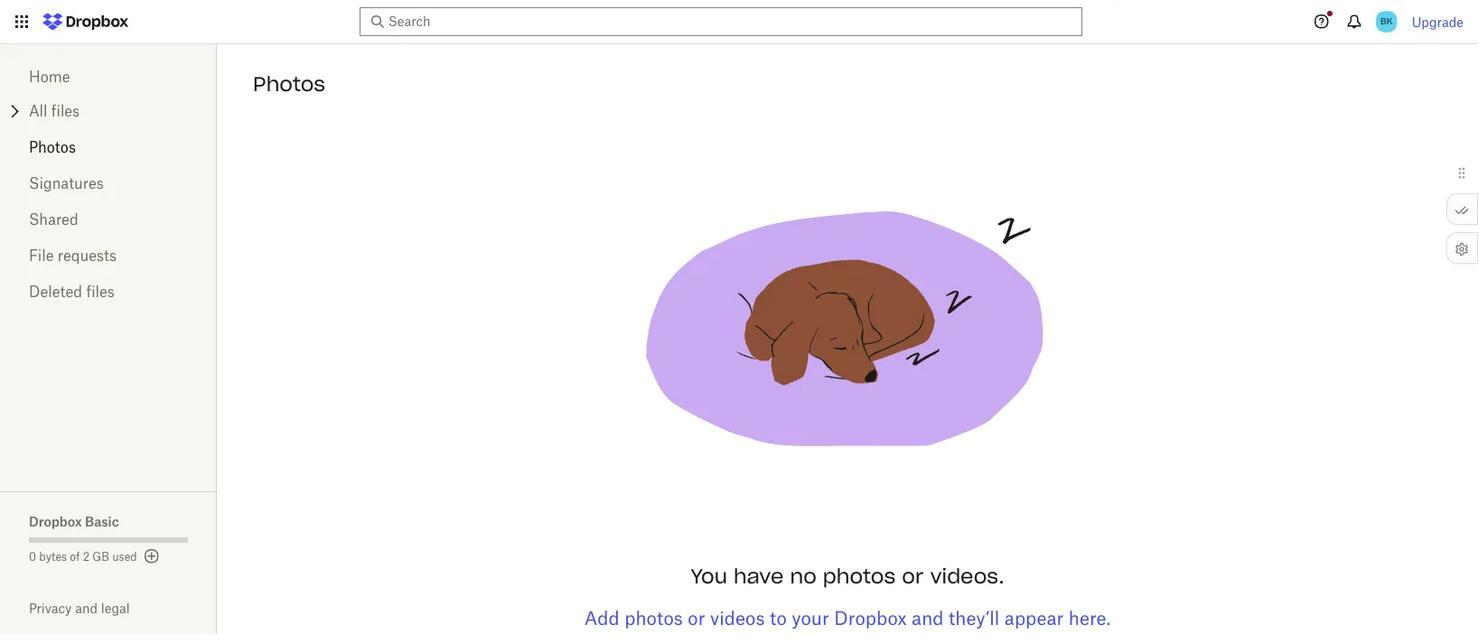 Task type: locate. For each thing, give the bounding box(es) containing it.
0 horizontal spatial dropbox
[[29, 514, 82, 530]]

home link
[[29, 59, 188, 95]]

1 vertical spatial or
[[688, 607, 705, 630]]

0 horizontal spatial files
[[51, 102, 80, 120]]

0 vertical spatial photos
[[823, 564, 896, 589]]

privacy and legal link
[[29, 601, 217, 616]]

0 vertical spatial or
[[902, 564, 924, 589]]

1 horizontal spatial photos
[[253, 71, 325, 97]]

and left legal
[[75, 601, 98, 616]]

upgrade link
[[1412, 14, 1464, 29]]

add photos or videos to your dropbox and they'll appear here. link
[[585, 607, 1111, 630]]

files down file requests link
[[86, 283, 115, 301]]

here.
[[1069, 607, 1111, 630]]

1 vertical spatial photos
[[625, 607, 683, 630]]

0 vertical spatial dropbox
[[29, 514, 82, 530]]

1 horizontal spatial or
[[902, 564, 924, 589]]

you
[[691, 564, 728, 589]]

photos
[[823, 564, 896, 589], [625, 607, 683, 630]]

1 horizontal spatial files
[[86, 283, 115, 301]]

1 vertical spatial photos
[[29, 138, 76, 156]]

have
[[734, 564, 784, 589]]

no
[[790, 564, 817, 589]]

and left they'll
[[912, 607, 944, 630]]

photos up add photos or videos to your dropbox and they'll appear here. link
[[823, 564, 896, 589]]

or left 'videos.' on the right of the page
[[902, 564, 924, 589]]

and
[[75, 601, 98, 616], [912, 607, 944, 630]]

legal
[[101, 601, 130, 616]]

files inside all files 'link'
[[51, 102, 80, 120]]

signatures link
[[29, 165, 188, 202]]

bk
[[1381, 15, 1393, 27]]

photos link
[[29, 129, 188, 165]]

photos right add
[[625, 607, 683, 630]]

0 horizontal spatial or
[[688, 607, 705, 630]]

files for deleted files
[[86, 283, 115, 301]]

dropbox up the bytes
[[29, 514, 82, 530]]

file requests link
[[29, 238, 188, 274]]

global header element
[[0, 0, 1479, 44]]

photos
[[253, 71, 325, 97], [29, 138, 76, 156]]

sleeping dog on a purple cushion. image
[[622, 109, 1074, 561]]

videos
[[710, 607, 765, 630]]

dropbox
[[29, 514, 82, 530], [834, 607, 907, 630]]

dropbox down you have no photos or videos.
[[834, 607, 907, 630]]

you have no photos or videos.
[[691, 564, 1005, 589]]

or left videos
[[688, 607, 705, 630]]

dropbox logo - go to the homepage image
[[36, 7, 135, 36]]

bytes
[[39, 550, 67, 564]]

files right all
[[51, 102, 80, 120]]

2
[[83, 550, 90, 564]]

Search text field
[[388, 12, 1049, 32]]

1 vertical spatial files
[[86, 283, 115, 301]]

or
[[902, 564, 924, 589], [688, 607, 705, 630]]

files inside deleted files link
[[86, 283, 115, 301]]

requests
[[58, 247, 117, 265]]

0 vertical spatial files
[[51, 102, 80, 120]]

0 vertical spatial photos
[[253, 71, 325, 97]]

all
[[29, 102, 47, 120]]

1 horizontal spatial and
[[912, 607, 944, 630]]

1 vertical spatial dropbox
[[834, 607, 907, 630]]

0 horizontal spatial photos
[[625, 607, 683, 630]]

files
[[51, 102, 80, 120], [86, 283, 115, 301]]



Task type: describe. For each thing, give the bounding box(es) containing it.
they'll
[[949, 607, 1000, 630]]

home
[[29, 68, 70, 86]]

of
[[70, 550, 80, 564]]

used
[[112, 550, 137, 564]]

to
[[770, 607, 787, 630]]

0 bytes of 2 gb used
[[29, 550, 137, 564]]

shared link
[[29, 202, 188, 238]]

add
[[585, 607, 620, 630]]

1 horizontal spatial photos
[[823, 564, 896, 589]]

privacy and legal
[[29, 601, 130, 616]]

privacy
[[29, 601, 72, 616]]

your
[[792, 607, 830, 630]]

all files link
[[29, 97, 217, 126]]

0 horizontal spatial and
[[75, 601, 98, 616]]

0 horizontal spatial photos
[[29, 138, 76, 156]]

basic
[[85, 514, 119, 530]]

dropbox basic
[[29, 514, 119, 530]]

files for all files
[[51, 102, 80, 120]]

videos.
[[930, 564, 1005, 589]]

bk button
[[1373, 7, 1402, 36]]

file requests
[[29, 247, 117, 265]]

shared
[[29, 211, 78, 229]]

gb
[[93, 550, 109, 564]]

deleted
[[29, 283, 82, 301]]

signatures
[[29, 174, 104, 193]]

get more space image
[[141, 546, 162, 568]]

deleted files
[[29, 283, 115, 301]]

1 horizontal spatial dropbox
[[834, 607, 907, 630]]

all files
[[29, 102, 80, 120]]

deleted files link
[[29, 274, 188, 310]]

add photos or videos to your dropbox and they'll appear here.
[[585, 607, 1111, 630]]

appear
[[1005, 607, 1064, 630]]

upgrade
[[1412, 14, 1464, 29]]

0
[[29, 550, 36, 564]]

file
[[29, 247, 54, 265]]



Task type: vqa. For each thing, say whether or not it's contained in the screenshot.
More ways to add content
no



